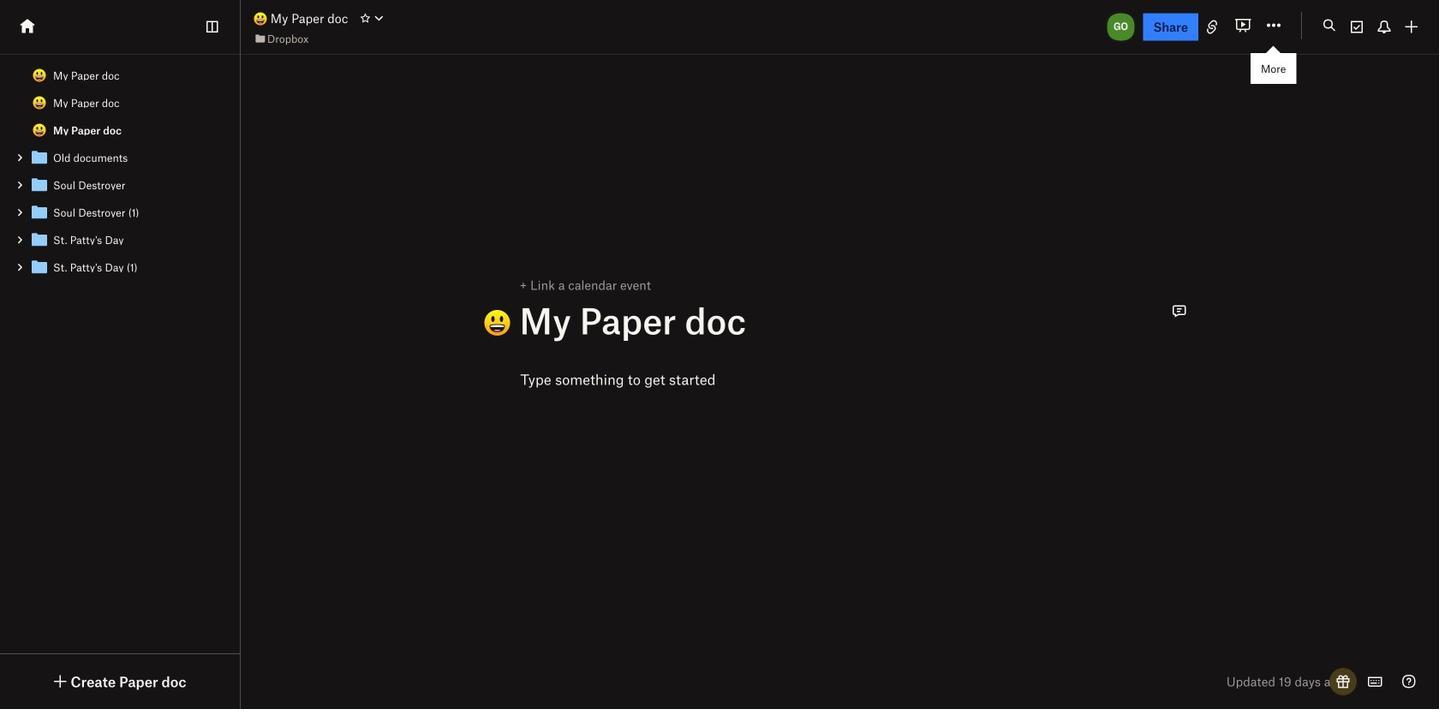 Task type: locate. For each thing, give the bounding box(es) containing it.
1 vertical spatial expand folder image
[[14, 206, 26, 218]]

2 template content image from the top
[[29, 230, 50, 250]]

0 vertical spatial template content image
[[29, 147, 50, 168]]

1 vertical spatial template content image
[[29, 202, 50, 223]]

template content image
[[29, 147, 50, 168], [29, 202, 50, 223], [29, 257, 50, 278]]

1 vertical spatial expand folder image
[[14, 261, 26, 273]]

0 vertical spatial template content image
[[29, 175, 50, 195]]

template content image for first expand folder icon from the top
[[29, 147, 50, 168]]

1 template content image from the top
[[29, 175, 50, 195]]

template content image for second expand folder image from the top of the "/ contents" list
[[29, 257, 50, 278]]

2 vertical spatial expand folder image
[[14, 234, 26, 246]]

1 expand folder image from the top
[[14, 179, 26, 191]]

1 vertical spatial template content image
[[29, 230, 50, 250]]

2 vertical spatial template content image
[[29, 257, 50, 278]]

grinning face with big eyes image
[[254, 12, 267, 26], [33, 96, 46, 110]]

0 vertical spatial grinning face with big eyes image
[[254, 12, 267, 26]]

0 vertical spatial grinning face with big eyes image
[[33, 69, 46, 82]]

1 vertical spatial grinning face with big eyes image
[[33, 123, 46, 137]]

0 horizontal spatial grinning face with big eyes image
[[33, 96, 46, 110]]

/ contents list
[[0, 62, 240, 281]]

template content image
[[29, 175, 50, 195], [29, 230, 50, 250]]

1 template content image from the top
[[29, 147, 50, 168]]

grinning face with big eyes image
[[33, 69, 46, 82], [33, 123, 46, 137]]

template content image for first expand folder icon from the bottom
[[29, 230, 50, 250]]

template content image for second expand folder icon from the bottom
[[29, 202, 50, 223]]

0 vertical spatial expand folder image
[[14, 179, 26, 191]]

expand folder image
[[14, 152, 26, 164], [14, 206, 26, 218], [14, 234, 26, 246]]

expand folder image
[[14, 179, 26, 191], [14, 261, 26, 273]]

heading
[[484, 299, 1159, 342]]

0 vertical spatial expand folder image
[[14, 152, 26, 164]]

3 template content image from the top
[[29, 257, 50, 278]]

2 template content image from the top
[[29, 202, 50, 223]]

1 vertical spatial grinning face with big eyes image
[[33, 96, 46, 110]]



Task type: vqa. For each thing, say whether or not it's contained in the screenshot.
Dropbox to the right
no



Task type: describe. For each thing, give the bounding box(es) containing it.
1 expand folder image from the top
[[14, 152, 26, 164]]

1 grinning face with big eyes image from the top
[[33, 69, 46, 82]]

2 expand folder image from the top
[[14, 206, 26, 218]]

template content image for 1st expand folder image from the top of the "/ contents" list
[[29, 175, 50, 195]]

2 grinning face with big eyes image from the top
[[33, 123, 46, 137]]

2 expand folder image from the top
[[14, 261, 26, 273]]

1 horizontal spatial grinning face with big eyes image
[[254, 12, 267, 26]]

3 expand folder image from the top
[[14, 234, 26, 246]]



